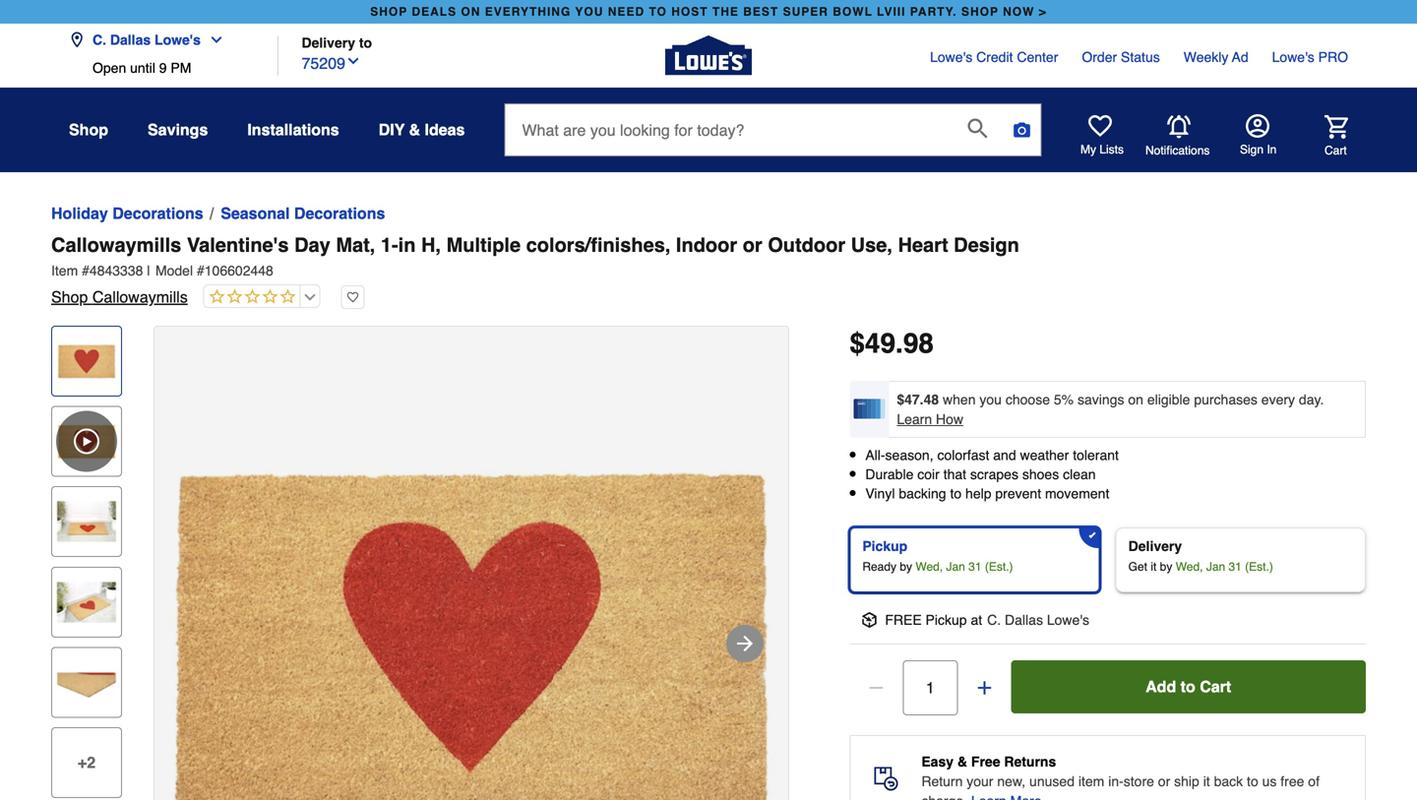Task type: describe. For each thing, give the bounding box(es) containing it.
h,
[[421, 234, 441, 256]]

+2
[[78, 754, 96, 772]]

31 inside the pickup ready by wed, jan 31 (est.)
[[969, 560, 982, 574]]

search image
[[968, 118, 988, 138]]

delivery for to
[[302, 35, 355, 51]]

free
[[972, 754, 1001, 770]]

indoor
[[676, 234, 738, 256]]

savings button
[[148, 112, 208, 148]]

ready
[[863, 560, 897, 574]]

cart button
[[1298, 115, 1349, 158]]

lowe's home improvement lists image
[[1089, 114, 1113, 138]]

shop callowaymills
[[51, 288, 188, 306]]

learn
[[897, 412, 933, 427]]

lowe's left "pro"
[[1273, 49, 1315, 65]]

us
[[1263, 774, 1277, 789]]

colors/finishes,
[[526, 234, 671, 256]]

add to cart button
[[1012, 660, 1367, 714]]

31 inside delivery get it by wed, jan 31 (est.)
[[1229, 560, 1242, 574]]

return
[[922, 774, 963, 789]]

callowaymills 106602448 indoor-spring-decorations - thumbnail view #4 image
[[56, 652, 117, 713]]

wed, inside delivery get it by wed, jan 31 (est.)
[[1176, 560, 1204, 574]]

by inside the pickup ready by wed, jan 31 (est.)
[[900, 560, 913, 574]]

day
[[294, 234, 331, 256]]

lowe's home improvement account image
[[1247, 114, 1270, 138]]

weekly ad link
[[1184, 47, 1249, 67]]

jan inside the pickup ready by wed, jan 31 (est.)
[[947, 560, 966, 574]]

get
[[1129, 560, 1148, 574]]

decorations for holiday decorations
[[112, 204, 204, 223]]

$47.48 when you choose 5% savings on eligible purchases every day. learn how
[[897, 392, 1325, 427]]

wed, inside the pickup ready by wed, jan 31 (est.)
[[916, 560, 943, 574]]

lowe's inside button
[[155, 32, 201, 48]]

or inside easy & free returns return your new, unused item in-store or ship it back to us free of charge.
[[1159, 774, 1171, 789]]

new,
[[998, 774, 1026, 789]]

75209
[[302, 54, 346, 72]]

$47.48
[[897, 392, 939, 408]]

c. dallas lowe's
[[93, 32, 201, 48]]

my lists
[[1081, 143, 1124, 157]]

delivery get it by wed, jan 31 (est.)
[[1129, 538, 1274, 574]]

to up chevron down icon
[[359, 35, 372, 51]]

& for easy
[[958, 754, 968, 770]]

75209 button
[[302, 50, 361, 75]]

tolerant
[[1073, 448, 1119, 463]]

my
[[1081, 143, 1097, 157]]

arrow right image
[[734, 632, 757, 656]]

jan inside delivery get it by wed, jan 31 (est.)
[[1207, 560, 1226, 574]]

outdoor
[[768, 234, 846, 256]]

pickup ready by wed, jan 31 (est.)
[[863, 538, 1014, 574]]

in
[[1268, 143, 1277, 157]]

to inside all-season, colorfast and weather tolerant durable coir that scrapes shoes clean vinyl backing to help prevent movement
[[951, 486, 962, 502]]

1 vertical spatial callowaymills
[[92, 288, 188, 306]]

to inside button
[[1181, 678, 1196, 696]]

at
[[971, 612, 983, 628]]

lowe's credit center
[[931, 49, 1059, 65]]

to inside easy & free returns return your new, unused item in-store or ship it back to us free of charge.
[[1248, 774, 1259, 789]]

ship
[[1175, 774, 1200, 789]]

lowe's credit center link
[[931, 47, 1059, 67]]

help
[[966, 486, 992, 502]]

diy & ideas
[[379, 121, 465, 139]]

5%
[[1054, 392, 1074, 408]]

seasonal decorations
[[221, 204, 385, 223]]

pickup image
[[862, 612, 878, 628]]

choose
[[1006, 392, 1051, 408]]

minus image
[[867, 678, 886, 698]]

heart
[[898, 234, 949, 256]]

it inside easy & free returns return your new, unused item in-store or ship it back to us free of charge.
[[1204, 774, 1211, 789]]

diy & ideas button
[[379, 112, 465, 148]]

when
[[943, 392, 976, 408]]

free
[[886, 612, 922, 628]]

prevent
[[996, 486, 1042, 502]]

by inside delivery get it by wed, jan 31 (est.)
[[1161, 560, 1173, 574]]

bowl
[[833, 5, 873, 19]]

item number 4 8 4 3 3 3 8 and model number 1 0 6 6 0 2 4 4 8 element
[[51, 261, 1367, 281]]

|
[[147, 263, 151, 279]]

c. dallas lowe's button
[[69, 20, 232, 60]]

that
[[944, 467, 967, 483]]

ad
[[1233, 49, 1249, 65]]

purchases
[[1195, 392, 1258, 408]]

center
[[1017, 49, 1059, 65]]

Search Query text field
[[506, 104, 953, 156]]

chevron down image
[[201, 32, 224, 48]]

weekly
[[1184, 49, 1229, 65]]

unused
[[1030, 774, 1075, 789]]

multiple
[[447, 234, 521, 256]]

installations
[[247, 121, 339, 139]]

Stepper number input field with increment and decrement buttons number field
[[903, 660, 958, 716]]

callowaymills 106602448 indoor-spring-decorations - thumbnail view #2 image
[[56, 492, 117, 553]]

valentine's
[[187, 234, 289, 256]]

design
[[954, 234, 1020, 256]]

order status
[[1082, 49, 1161, 65]]

savings
[[1078, 392, 1125, 408]]

returns
[[1005, 754, 1057, 770]]

my lists link
[[1081, 114, 1124, 158]]

everything
[[485, 5, 571, 19]]

clean
[[1063, 467, 1096, 483]]

lowe's home improvement cart image
[[1325, 115, 1349, 139]]

item
[[1079, 774, 1105, 789]]

+2 button
[[51, 728, 122, 799]]

on
[[1129, 392, 1144, 408]]

movement
[[1046, 486, 1110, 502]]

credit
[[977, 49, 1014, 65]]

(est.) inside the pickup ready by wed, jan 31 (est.)
[[985, 560, 1014, 574]]

sign in button
[[1241, 114, 1277, 158]]

how
[[936, 412, 964, 427]]

in-
[[1109, 774, 1124, 789]]

9
[[159, 60, 167, 76]]

add to cart
[[1146, 678, 1232, 696]]

free
[[1281, 774, 1305, 789]]

.
[[896, 328, 904, 359]]



Task type: locate. For each thing, give the bounding box(es) containing it.
lviii
[[877, 5, 906, 19]]

1 by from the left
[[900, 560, 913, 574]]

it inside delivery get it by wed, jan 31 (est.)
[[1151, 560, 1157, 574]]

to
[[359, 35, 372, 51], [951, 486, 962, 502], [1181, 678, 1196, 696], [1248, 774, 1259, 789]]

0 horizontal spatial (est.)
[[985, 560, 1014, 574]]

1 horizontal spatial c.
[[988, 612, 1002, 628]]

& inside easy & free returns return your new, unused item in-store or ship it back to us free of charge.
[[958, 754, 968, 770]]

jan
[[947, 560, 966, 574], [1207, 560, 1226, 574]]

easy & free returns return your new, unused item in-store or ship it back to us free of charge.
[[922, 754, 1320, 801]]

status
[[1122, 49, 1161, 65]]

use,
[[851, 234, 893, 256]]

store
[[1124, 774, 1155, 789]]

day.
[[1300, 392, 1325, 408]]

pm
[[171, 60, 191, 76]]

shop deals on everything you need to host the best super bowl lviii party. shop now > link
[[367, 0, 1051, 24]]

decorations
[[112, 204, 204, 223], [294, 204, 385, 223]]

or right indoor
[[743, 234, 763, 256]]

best
[[744, 5, 779, 19]]

c. inside c. dallas lowe's button
[[93, 32, 106, 48]]

31 right the get
[[1229, 560, 1242, 574]]

& for diy
[[409, 121, 421, 139]]

lowe's up pm
[[155, 32, 201, 48]]

seasonal decorations link
[[221, 202, 385, 225]]

coir
[[918, 467, 940, 483]]

1 vertical spatial it
[[1204, 774, 1211, 789]]

callowaymills valentine's day mat, 1-in h, multiple colors/finishes, indoor or outdoor use, heart design item # 4843338 | model # 106602448
[[51, 234, 1020, 279]]

0 vertical spatial it
[[1151, 560, 1157, 574]]

heart outline image
[[341, 286, 365, 309]]

1 vertical spatial cart
[[1200, 678, 1232, 696]]

shop for shop callowaymills
[[51, 288, 88, 306]]

weekly ad
[[1184, 49, 1249, 65]]

0 vertical spatial dallas
[[110, 32, 151, 48]]

callowaymills 106602448 valentine's day mat, 1-in h, multiple colors/finishes, indoor or outdoor use, heart design image
[[155, 327, 789, 801]]

to right add
[[1181, 678, 1196, 696]]

decorations up mat,
[[294, 204, 385, 223]]

0 vertical spatial c.
[[93, 32, 106, 48]]

2 shop from the left
[[962, 5, 999, 19]]

2 jan from the left
[[1207, 560, 1226, 574]]

0 horizontal spatial wed,
[[916, 560, 943, 574]]

by right the get
[[1161, 560, 1173, 574]]

location image
[[69, 32, 85, 48]]

shop down the item
[[51, 288, 88, 306]]

# right model
[[197, 263, 205, 279]]

1 (est.) from the left
[[985, 560, 1014, 574]]

decorations for seasonal decorations
[[294, 204, 385, 223]]

or left ship
[[1159, 774, 1171, 789]]

mat,
[[336, 234, 375, 256]]

model
[[156, 263, 193, 279]]

c.
[[93, 32, 106, 48], [988, 612, 1002, 628]]

add
[[1146, 678, 1177, 696]]

order status link
[[1082, 47, 1161, 67]]

1 horizontal spatial or
[[1159, 774, 1171, 789]]

1 horizontal spatial by
[[1161, 560, 1173, 574]]

holiday
[[51, 204, 108, 223]]

the
[[713, 5, 739, 19]]

0 horizontal spatial decorations
[[112, 204, 204, 223]]

decorations up |
[[112, 204, 204, 223]]

49
[[865, 328, 896, 359]]

0 horizontal spatial cart
[[1200, 678, 1232, 696]]

by
[[900, 560, 913, 574], [1161, 560, 1173, 574]]

jan up free pickup at c. dallas lowe's
[[947, 560, 966, 574]]

1 horizontal spatial (est.)
[[1246, 560, 1274, 574]]

& inside diy & ideas button
[[409, 121, 421, 139]]

1 horizontal spatial dallas
[[1005, 612, 1044, 628]]

0 horizontal spatial c.
[[93, 32, 106, 48]]

0 horizontal spatial delivery
[[302, 35, 355, 51]]

it right the get
[[1151, 560, 1157, 574]]

0 vertical spatial or
[[743, 234, 763, 256]]

shop
[[69, 121, 108, 139], [51, 288, 88, 306]]

holiday decorations
[[51, 204, 204, 223]]

2 # from the left
[[197, 263, 205, 279]]

1 horizontal spatial decorations
[[294, 204, 385, 223]]

colorfast
[[938, 448, 990, 463]]

cart down lowe's home improvement cart image
[[1325, 144, 1348, 157]]

to down that
[[951, 486, 962, 502]]

1 horizontal spatial delivery
[[1129, 538, 1183, 554]]

dallas up open until 9 pm
[[110, 32, 151, 48]]

4843338
[[90, 263, 143, 279]]

98
[[904, 328, 934, 359]]

dallas inside button
[[110, 32, 151, 48]]

option group
[[842, 520, 1375, 600]]

& left free
[[958, 754, 968, 770]]

back
[[1215, 774, 1244, 789]]

callowaymills 106602448 valentine's day mat, 1-in h, multiple colors/finishes, indoor or outdoor use, heart design - thumbnail image
[[56, 331, 117, 392]]

installations button
[[247, 112, 339, 148]]

1 vertical spatial shop
[[51, 288, 88, 306]]

# right the item
[[82, 263, 90, 279]]

0 vertical spatial pickup
[[863, 538, 908, 554]]

durable
[[866, 467, 914, 483]]

pickup inside the pickup ready by wed, jan 31 (est.)
[[863, 538, 908, 554]]

notifications
[[1146, 144, 1210, 157]]

c. right at
[[988, 612, 1002, 628]]

callowaymills up the 4843338
[[51, 234, 181, 256]]

1 jan from the left
[[947, 560, 966, 574]]

1 wed, from the left
[[916, 560, 943, 574]]

1 horizontal spatial #
[[197, 263, 205, 279]]

delivery up 75209
[[302, 35, 355, 51]]

callowaymills inside callowaymills valentine's day mat, 1-in h, multiple colors/finishes, indoor or outdoor use, heart design item # 4843338 | model # 106602448
[[51, 234, 181, 256]]

1 horizontal spatial cart
[[1325, 144, 1348, 157]]

1 horizontal spatial pickup
[[926, 612, 967, 628]]

plus image
[[975, 678, 995, 698]]

zero stars image
[[205, 288, 296, 307]]

host
[[672, 5, 709, 19]]

31 up at
[[969, 560, 982, 574]]

delivery up the get
[[1129, 538, 1183, 554]]

shop down open
[[69, 121, 108, 139]]

shoes
[[1023, 467, 1060, 483]]

wed, right ready
[[916, 560, 943, 574]]

1 vertical spatial or
[[1159, 774, 1171, 789]]

every
[[1262, 392, 1296, 408]]

None search field
[[505, 103, 1042, 172]]

>
[[1039, 5, 1047, 19]]

lists
[[1100, 143, 1124, 157]]

0 vertical spatial shop
[[69, 121, 108, 139]]

by right ready
[[900, 560, 913, 574]]

1 vertical spatial dallas
[[1005, 612, 1044, 628]]

vinyl
[[866, 486, 895, 502]]

0 horizontal spatial 31
[[969, 560, 982, 574]]

easy
[[922, 754, 954, 770]]

sign in
[[1241, 143, 1277, 157]]

pickup
[[863, 538, 908, 554], [926, 612, 967, 628]]

0 vertical spatial &
[[409, 121, 421, 139]]

option group containing pickup
[[842, 520, 1375, 600]]

1 # from the left
[[82, 263, 90, 279]]

you
[[980, 392, 1002, 408]]

delivery inside delivery get it by wed, jan 31 (est.)
[[1129, 538, 1183, 554]]

need
[[608, 5, 645, 19]]

callowaymills down |
[[92, 288, 188, 306]]

lowe's home improvement notification center image
[[1168, 115, 1191, 139]]

shop for shop
[[69, 121, 108, 139]]

1 decorations from the left
[[112, 204, 204, 223]]

2 31 from the left
[[1229, 560, 1242, 574]]

sign
[[1241, 143, 1264, 157]]

to left 'us'
[[1248, 774, 1259, 789]]

1 horizontal spatial &
[[958, 754, 968, 770]]

1 vertical spatial c.
[[988, 612, 1002, 628]]

1 shop from the left
[[370, 5, 408, 19]]

party.
[[911, 5, 958, 19]]

item
[[51, 263, 78, 279]]

1 horizontal spatial 31
[[1229, 560, 1242, 574]]

0 horizontal spatial &
[[409, 121, 421, 139]]

cart
[[1325, 144, 1348, 157], [1200, 678, 1232, 696]]

0 vertical spatial callowaymills
[[51, 234, 181, 256]]

or inside callowaymills valentine's day mat, 1-in h, multiple colors/finishes, indoor or outdoor use, heart design item # 4843338 | model # 106602448
[[743, 234, 763, 256]]

jan right the get
[[1207, 560, 1226, 574]]

and
[[994, 448, 1017, 463]]

0 horizontal spatial dallas
[[110, 32, 151, 48]]

on
[[461, 5, 481, 19]]

1 vertical spatial &
[[958, 754, 968, 770]]

camera image
[[1013, 120, 1032, 140]]

delivery to
[[302, 35, 372, 51]]

0 horizontal spatial by
[[900, 560, 913, 574]]

shop left now
[[962, 5, 999, 19]]

&
[[409, 121, 421, 139], [958, 754, 968, 770]]

c. right location icon
[[93, 32, 106, 48]]

1 horizontal spatial wed,
[[1176, 560, 1204, 574]]

2 decorations from the left
[[294, 204, 385, 223]]

0 horizontal spatial shop
[[370, 5, 408, 19]]

deals
[[412, 5, 457, 19]]

seasonal
[[221, 204, 290, 223]]

$ 49 . 98
[[850, 328, 934, 359]]

chevron down image
[[346, 53, 361, 69]]

0 vertical spatial cart
[[1325, 144, 1348, 157]]

2 wed, from the left
[[1176, 560, 1204, 574]]

pickup up ready
[[863, 538, 908, 554]]

0 vertical spatial delivery
[[302, 35, 355, 51]]

charge.
[[922, 793, 968, 801]]

1 horizontal spatial it
[[1204, 774, 1211, 789]]

106602448
[[205, 263, 274, 279]]

shop left deals
[[370, 5, 408, 19]]

1 horizontal spatial shop
[[962, 5, 999, 19]]

to
[[649, 5, 667, 19]]

& right diy
[[409, 121, 421, 139]]

wed, right the get
[[1176, 560, 1204, 574]]

0 horizontal spatial it
[[1151, 560, 1157, 574]]

0 horizontal spatial jan
[[947, 560, 966, 574]]

(est.) inside delivery get it by wed, jan 31 (est.)
[[1246, 560, 1274, 574]]

of
[[1309, 774, 1320, 789]]

lowe's home improvement logo image
[[666, 12, 752, 99]]

in
[[398, 234, 416, 256]]

super
[[783, 5, 829, 19]]

1 31 from the left
[[969, 560, 982, 574]]

dallas right at
[[1005, 612, 1044, 628]]

open until 9 pm
[[93, 60, 191, 76]]

0 horizontal spatial #
[[82, 263, 90, 279]]

2 by from the left
[[1161, 560, 1173, 574]]

weather
[[1021, 448, 1070, 463]]

callowaymills
[[51, 234, 181, 256], [92, 288, 188, 306]]

1 horizontal spatial jan
[[1207, 560, 1226, 574]]

eligible
[[1148, 392, 1191, 408]]

1 vertical spatial delivery
[[1129, 538, 1183, 554]]

1 vertical spatial pickup
[[926, 612, 967, 628]]

lowe's right at
[[1047, 612, 1090, 628]]

2 (est.) from the left
[[1246, 560, 1274, 574]]

scrapes
[[971, 467, 1019, 483]]

lowe's left the credit
[[931, 49, 973, 65]]

0 horizontal spatial or
[[743, 234, 763, 256]]

pickup left at
[[926, 612, 967, 628]]

lowe's pro link
[[1273, 47, 1349, 67]]

it right ship
[[1204, 774, 1211, 789]]

cart right add
[[1200, 678, 1232, 696]]

wed,
[[916, 560, 943, 574], [1176, 560, 1204, 574]]

savings
[[148, 121, 208, 139]]

0 horizontal spatial pickup
[[863, 538, 908, 554]]

backing
[[899, 486, 947, 502]]

delivery for get
[[1129, 538, 1183, 554]]

holiday decorations link
[[51, 202, 204, 225]]

callowaymills 106602448 indoor-spring-decorations - thumbnail view #3 image
[[56, 572, 117, 633]]

you
[[576, 5, 604, 19]]



Task type: vqa. For each thing, say whether or not it's contained in the screenshot.
'coir'
yes



